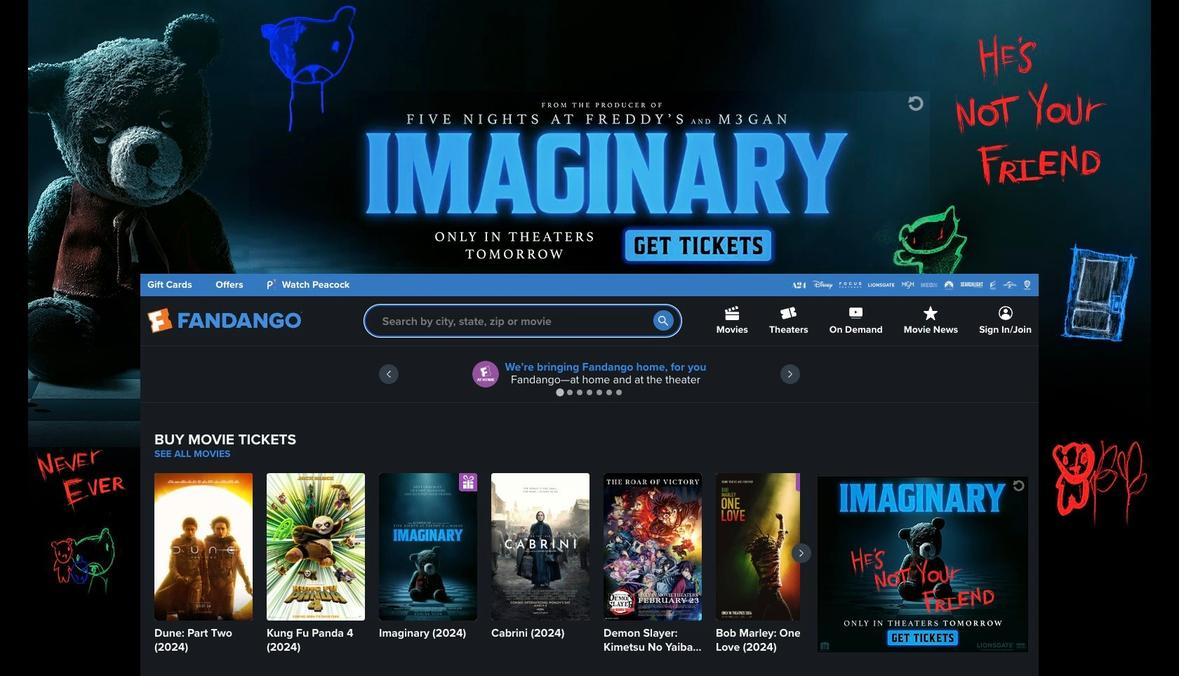 Task type: vqa. For each thing, say whether or not it's contained in the screenshot.
region
yes



Task type: describe. For each thing, give the bounding box(es) containing it.
dune: part two (2024) poster image
[[154, 473, 253, 621]]

bob marley: one love (2024) poster image
[[716, 473, 814, 621]]

gift box white image for imaginary (2024) poster image
[[459, 473, 477, 491]]

select a slide to show tab list
[[140, 387, 1039, 397]]

0 vertical spatial advertisement element
[[249, 91, 930, 267]]

imaginary (2024) poster image
[[379, 473, 477, 621]]



Task type: locate. For each thing, give the bounding box(es) containing it.
gift box white image
[[459, 473, 477, 491], [796, 473, 814, 491]]

2 gift box white image from the left
[[796, 473, 814, 491]]

1 vertical spatial advertisement element
[[818, 477, 1029, 652]]

0 horizontal spatial gift box white image
[[459, 473, 477, 491]]

1 gift box white image from the left
[[459, 473, 477, 491]]

kung fu panda 4 (2024) poster image
[[267, 473, 365, 621]]

demon slayer: kimetsu no yaiba - to the hashira training (2024) poster image
[[604, 473, 702, 621]]

gift box white image for the bob marley: one love (2024) poster image
[[796, 473, 814, 491]]

1 horizontal spatial gift box white image
[[796, 473, 814, 491]]

cabrini (2024) poster image
[[491, 473, 590, 621]]

None search field
[[364, 305, 682, 337]]

offer icon image
[[473, 361, 500, 388]]

Search by city, state, zip or movie text field
[[364, 305, 682, 337]]

region
[[140, 346, 1039, 402]]

advertisement element
[[249, 91, 930, 267], [818, 477, 1029, 652]]



